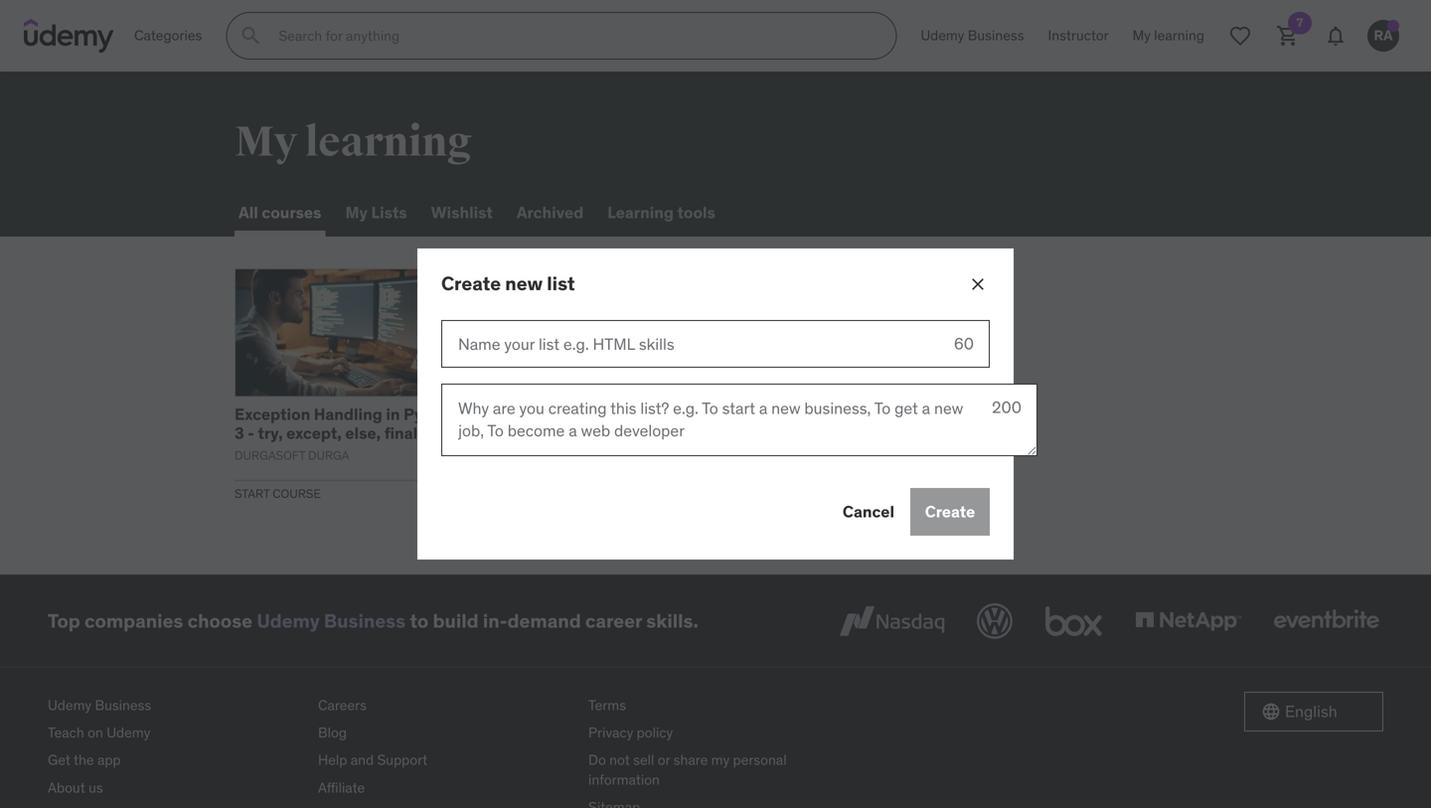 Task type: vqa. For each thing, say whether or not it's contained in the screenshot.
Exception Handling in Python 3 - try, except, else, finally DURGASOFT DURGA
yes



Task type: locate. For each thing, give the bounding box(es) containing it.
help and support link
[[318, 747, 573, 774]]

build
[[433, 609, 479, 633]]

1 horizontal spatial my
[[346, 202, 368, 223]]

0 vertical spatial create
[[442, 272, 501, 295]]

teach on udemy link
[[48, 720, 302, 747]]

instructor
[[1049, 27, 1109, 44]]

my lists
[[346, 202, 407, 223]]

information
[[589, 771, 660, 789]]

nasdaq image
[[835, 600, 950, 643]]

blog
[[318, 724, 347, 742]]

to
[[410, 609, 429, 633]]

udemy business teach on udemy get the app about us
[[48, 697, 151, 797]]

1 horizontal spatial business
[[324, 609, 406, 633]]

exception handling in python 3 - try, except, else, finally link
[[235, 404, 458, 444]]

business left 'to'
[[324, 609, 406, 633]]

john
[[479, 448, 504, 463]]

business for udemy business teach on udemy get the app about us
[[95, 697, 151, 714]]

stock market investing for beginners link
[[479, 404, 679, 444]]

careers link
[[318, 692, 573, 720]]

skills.
[[647, 609, 699, 633]]

my for my learning
[[235, 116, 297, 168]]

teach
[[48, 724, 84, 742]]

netapp image
[[1132, 600, 1246, 643]]

english button
[[1245, 692, 1384, 732]]

1 vertical spatial my
[[346, 202, 368, 223]]

my up the all courses
[[235, 116, 297, 168]]

0 vertical spatial business
[[968, 27, 1025, 44]]

create new list
[[442, 272, 575, 295]]

except,
[[287, 423, 342, 444]]

not
[[610, 751, 630, 769]]

get the app link
[[48, 747, 302, 774]]

1 vertical spatial business
[[324, 609, 406, 633]]

choose
[[188, 609, 253, 633]]

affiliate link
[[318, 774, 573, 802]]

volkswagen image
[[974, 600, 1017, 643]]

2 vertical spatial udemy business link
[[48, 692, 302, 720]]

0 horizontal spatial create
[[442, 272, 501, 295]]

about us link
[[48, 774, 302, 802]]

cancel
[[843, 501, 895, 522]]

my learning
[[235, 116, 472, 168]]

start course
[[235, 486, 321, 502]]

all courses link
[[235, 189, 326, 237]]

my left the 'lists'
[[346, 202, 368, 223]]

eventbrite image
[[1270, 600, 1384, 643]]

durga
[[308, 448, 350, 463]]

1 vertical spatial udemy business link
[[257, 609, 406, 633]]

business inside the udemy business teach on udemy get the app about us
[[95, 697, 151, 714]]

for
[[658, 404, 679, 424]]

my for my lists
[[346, 202, 368, 223]]

0 horizontal spatial my
[[235, 116, 297, 168]]

close modal image
[[969, 275, 988, 294]]

create
[[442, 272, 501, 295], [925, 501, 976, 522]]

business left instructor
[[968, 27, 1025, 44]]

my
[[235, 116, 297, 168], [346, 202, 368, 223]]

business
[[968, 27, 1025, 44], [324, 609, 406, 633], [95, 697, 151, 714]]

affiliate
[[318, 779, 365, 797]]

handling
[[314, 404, 383, 424]]

0 vertical spatial my
[[235, 116, 297, 168]]

terms privacy policy do not sell or share my personal information
[[589, 697, 787, 789]]

beginners
[[479, 423, 557, 444]]

udemy business link
[[909, 12, 1037, 60], [257, 609, 406, 633], [48, 692, 302, 720]]

sell
[[634, 751, 655, 769]]

in-
[[483, 609, 508, 633]]

wishlist link
[[427, 189, 497, 237]]

support
[[377, 751, 428, 769]]

create inside button
[[925, 501, 976, 522]]

lists
[[371, 202, 407, 223]]

0 horizontal spatial business
[[95, 697, 151, 714]]

about
[[48, 779, 85, 797]]

box image
[[1041, 600, 1108, 643]]

udemy
[[921, 27, 965, 44], [257, 609, 320, 633], [48, 697, 92, 714], [107, 724, 150, 742]]

my lists link
[[342, 189, 411, 237]]

my
[[712, 751, 730, 769]]

share
[[674, 751, 708, 769]]

create right cancel
[[925, 501, 976, 522]]

learning
[[305, 116, 472, 168]]

1 vertical spatial create
[[925, 501, 976, 522]]

get
[[48, 751, 70, 769]]

learning
[[608, 202, 674, 223]]

create left new
[[442, 272, 501, 295]]

privacy policy link
[[589, 720, 843, 747]]

ducas
[[507, 448, 540, 463]]

2 vertical spatial business
[[95, 697, 151, 714]]

1 horizontal spatial create
[[925, 501, 976, 522]]

stock market investing for beginners john ducas
[[479, 404, 679, 463]]

business up on
[[95, 697, 151, 714]]

2 horizontal spatial business
[[968, 27, 1025, 44]]

list
[[547, 272, 575, 295]]



Task type: describe. For each thing, give the bounding box(es) containing it.
200
[[993, 397, 1022, 418]]

terms
[[589, 697, 626, 714]]

business for udemy business
[[968, 27, 1025, 44]]

all
[[239, 202, 258, 223]]

privacy
[[589, 724, 634, 742]]

app
[[97, 751, 121, 769]]

careers blog help and support affiliate
[[318, 697, 428, 797]]

policy
[[637, 724, 673, 742]]

0 vertical spatial udemy business link
[[909, 12, 1037, 60]]

Name your list e.g. HTML skills text field
[[442, 320, 939, 368]]

exception handling in python 3 - try, except, else, finally durgasoft durga
[[235, 404, 458, 463]]

stock
[[479, 404, 524, 424]]

create for create new list
[[442, 272, 501, 295]]

python
[[404, 404, 458, 424]]

-
[[248, 423, 254, 444]]

instructor link
[[1037, 12, 1121, 60]]

careers
[[318, 697, 367, 714]]

do
[[589, 751, 606, 769]]

personal
[[733, 751, 787, 769]]

top companies choose udemy business to build in-demand career skills.
[[48, 609, 699, 633]]

courses
[[262, 202, 322, 223]]

terms link
[[589, 692, 843, 720]]

else,
[[345, 423, 381, 444]]

submit search image
[[239, 24, 263, 48]]

cancel button
[[843, 488, 895, 536]]

durgasoft
[[235, 448, 305, 463]]

demand
[[508, 609, 581, 633]]

create new list dialog
[[418, 249, 1038, 560]]

investing
[[584, 404, 654, 424]]

course
[[273, 486, 321, 502]]

udemy business
[[921, 27, 1025, 44]]

us
[[89, 779, 103, 797]]

3
[[235, 423, 244, 444]]

and
[[351, 751, 374, 769]]

wishlist
[[431, 202, 493, 223]]

learning tools
[[608, 202, 716, 223]]

english
[[1286, 701, 1338, 722]]

top
[[48, 609, 80, 633]]

blog link
[[318, 720, 573, 747]]

60
[[955, 334, 974, 354]]

new
[[505, 272, 543, 295]]

tools
[[678, 202, 716, 223]]

on
[[88, 724, 103, 742]]

archived
[[517, 202, 584, 223]]

help
[[318, 751, 347, 769]]

Why are you creating this list? e.g. To start a new business, To get a new job, To become a web developer text field
[[442, 384, 1038, 456]]

start
[[235, 486, 270, 502]]

create for create
[[925, 501, 976, 522]]

market
[[527, 404, 580, 424]]

career
[[586, 609, 642, 633]]

companies
[[85, 609, 183, 633]]

or
[[658, 751, 671, 769]]

exception
[[235, 404, 310, 424]]

archived link
[[513, 189, 588, 237]]

create button
[[911, 488, 990, 536]]

udemy image
[[24, 19, 114, 53]]

small image
[[1262, 702, 1282, 722]]

the
[[74, 751, 94, 769]]

do not sell or share my personal information button
[[589, 747, 843, 794]]

all courses
[[239, 202, 322, 223]]

finally
[[385, 423, 431, 444]]

in
[[386, 404, 400, 424]]

try,
[[258, 423, 283, 444]]

learning tools link
[[604, 189, 720, 237]]



